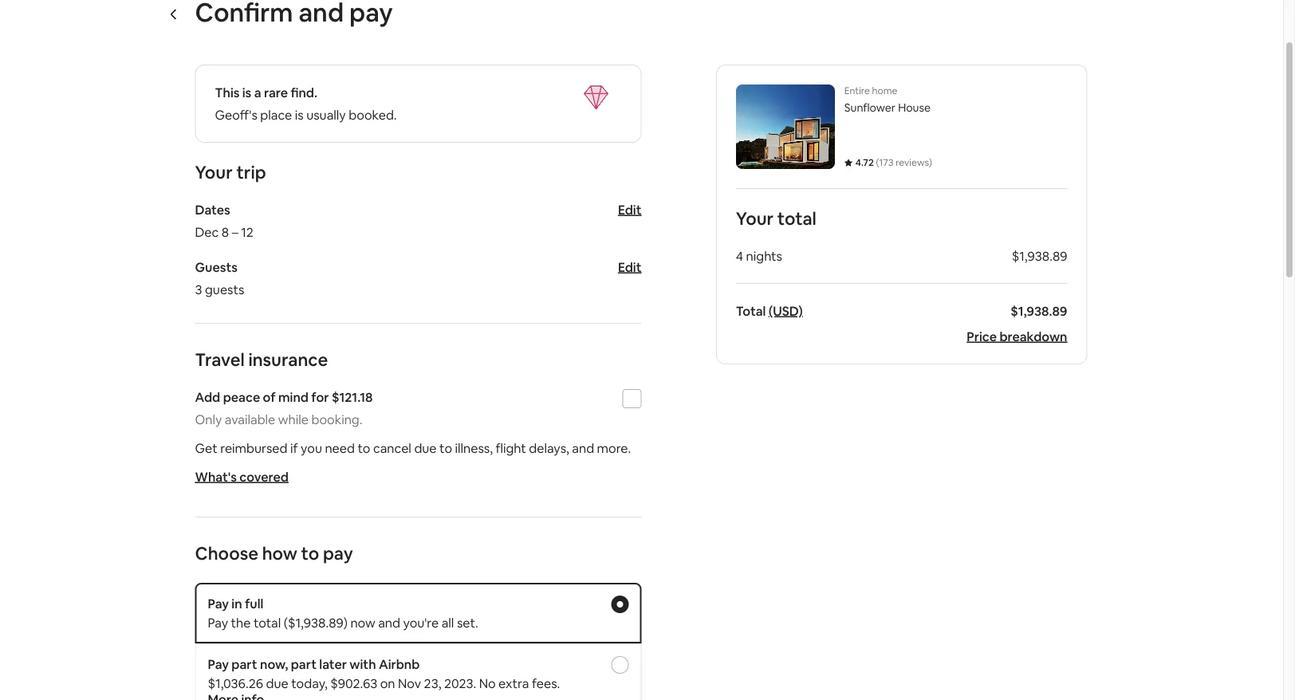 Task type: locate. For each thing, give the bounding box(es) containing it.
1 vertical spatial $1,938.89
[[1011, 303, 1068, 319]]

now
[[351, 615, 376, 631]]

edit button for guests 3 guests
[[618, 259, 642, 275]]

mind
[[278, 389, 309, 405]]

1 vertical spatial your
[[736, 207, 774, 230]]

and inside pay in full pay the total ($1,938.89) now and you're all set.
[[378, 615, 401, 631]]

0 vertical spatial and
[[572, 440, 594, 456]]

house
[[898, 101, 931, 115]]

reviews
[[896, 156, 929, 169]]

$1,036.26
[[208, 675, 263, 692]]

only
[[195, 411, 222, 428]]

is left a
[[242, 84, 252, 101]]

1 edit from the top
[[618, 201, 642, 218]]

173
[[879, 156, 894, 169]]

your up 4 nights at the top right
[[736, 207, 774, 230]]

rare
[[264, 84, 288, 101]]

part up today, on the bottom left of the page
[[291, 656, 317, 673]]

1 edit button from the top
[[618, 201, 642, 218]]

breakdown
[[1000, 328, 1068, 345]]

more.
[[597, 440, 631, 456]]

no
[[479, 675, 496, 692]]

what's covered
[[195, 469, 289, 485]]

1 horizontal spatial and
[[572, 440, 594, 456]]

0 horizontal spatial is
[[242, 84, 252, 101]]

0 horizontal spatial your
[[195, 161, 233, 184]]

pay part now, part later with airbnb $1,036.26 due today,  $902.63 on nov 23, 2023. no extra fees.
[[208, 656, 560, 692]]

4.72 ( 173 reviews )
[[856, 156, 933, 169]]

pay inside pay part now, part later with airbnb $1,036.26 due today,  $902.63 on nov 23, 2023. no extra fees.
[[208, 656, 229, 673]]

1 pay from the top
[[208, 596, 229, 612]]

0 horizontal spatial to
[[301, 542, 319, 565]]

and
[[572, 440, 594, 456], [378, 615, 401, 631]]

1 vertical spatial due
[[266, 675, 289, 692]]

4 nights
[[736, 248, 783, 264]]

1 horizontal spatial total
[[778, 207, 817, 230]]

1 vertical spatial is
[[295, 107, 304, 123]]

insurance
[[248, 348, 328, 371]]

usually
[[307, 107, 346, 123]]

0 vertical spatial total
[[778, 207, 817, 230]]

travel
[[195, 348, 245, 371]]

delays,
[[529, 440, 570, 456]]

–
[[232, 224, 238, 240]]

total down full
[[254, 615, 281, 631]]

0 vertical spatial your
[[195, 161, 233, 184]]

edit for guests 3 guests
[[618, 259, 642, 275]]

dates dec 8 – 12
[[195, 201, 254, 240]]

12
[[241, 224, 254, 240]]

2 vertical spatial pay
[[208, 656, 229, 673]]

pay left the
[[208, 615, 228, 631]]

1 horizontal spatial due
[[414, 440, 437, 456]]

you're
[[403, 615, 439, 631]]

1 vertical spatial pay
[[208, 615, 228, 631]]

guests
[[195, 259, 238, 275]]

($1,938.89)
[[284, 615, 348, 631]]

part up the $1,036.26
[[232, 656, 257, 673]]

your trip
[[195, 161, 266, 184]]

your left trip
[[195, 161, 233, 184]]

2 edit button from the top
[[618, 259, 642, 275]]

total
[[778, 207, 817, 230], [254, 615, 281, 631]]

this
[[215, 84, 240, 101]]

0 vertical spatial is
[[242, 84, 252, 101]]

edit button
[[618, 201, 642, 218], [618, 259, 642, 275]]

due inside pay part now, part later with airbnb $1,036.26 due today,  $902.63 on nov 23, 2023. no extra fees.
[[266, 675, 289, 692]]

0 vertical spatial edit button
[[618, 201, 642, 218]]

$902.63
[[330, 675, 378, 692]]

0 horizontal spatial and
[[378, 615, 401, 631]]

0 horizontal spatial due
[[266, 675, 289, 692]]

get
[[195, 440, 218, 456]]

0 horizontal spatial part
[[232, 656, 257, 673]]

0 vertical spatial $1,938.89
[[1012, 248, 1068, 264]]

booking.
[[311, 411, 363, 428]]

1 vertical spatial edit
[[618, 259, 642, 275]]

to left illness, at bottom
[[440, 440, 452, 456]]

0 vertical spatial edit
[[618, 201, 642, 218]]

due down now,
[[266, 675, 289, 692]]

pay left in
[[208, 596, 229, 612]]

pay up the $1,036.26
[[208, 656, 229, 673]]

choose how to pay
[[195, 542, 353, 565]]

0 vertical spatial due
[[414, 440, 437, 456]]

full
[[245, 596, 264, 612]]

of
[[263, 389, 276, 405]]

1 horizontal spatial is
[[295, 107, 304, 123]]

in
[[232, 596, 242, 612]]

to
[[358, 440, 371, 456], [440, 440, 452, 456], [301, 542, 319, 565]]

edit
[[618, 201, 642, 218], [618, 259, 642, 275]]

8
[[222, 224, 229, 240]]

this is a rare find. geoff's place is usually booked.
[[215, 84, 397, 123]]

available
[[225, 411, 275, 428]]

1 horizontal spatial your
[[736, 207, 774, 230]]

to right need
[[358, 440, 371, 456]]

fees.
[[532, 675, 560, 692]]

choose
[[195, 542, 258, 565]]

your
[[195, 161, 233, 184], [736, 207, 774, 230]]

pay
[[323, 542, 353, 565]]

cancel
[[373, 440, 412, 456]]

part
[[232, 656, 257, 673], [291, 656, 317, 673]]

price breakdown button
[[967, 328, 1068, 345]]

1 horizontal spatial part
[[291, 656, 317, 673]]

0 horizontal spatial total
[[254, 615, 281, 631]]

None radio
[[612, 596, 629, 614], [612, 657, 629, 674], [612, 596, 629, 614], [612, 657, 629, 674]]

pay for pay in full pay the total ($1,938.89) now and you're all set.
[[208, 596, 229, 612]]

0 vertical spatial pay
[[208, 596, 229, 612]]

1 vertical spatial total
[[254, 615, 281, 631]]

with
[[350, 656, 376, 673]]

pay
[[208, 596, 229, 612], [208, 615, 228, 631], [208, 656, 229, 673]]

pay for pay part now, part later with airbnb $1,036.26 due today,  $902.63 on nov 23, 2023. no extra fees.
[[208, 656, 229, 673]]

1 vertical spatial edit button
[[618, 259, 642, 275]]

due right cancel
[[414, 440, 437, 456]]

dec
[[195, 224, 219, 240]]

total up nights
[[778, 207, 817, 230]]

and left more.
[[572, 440, 594, 456]]

on
[[380, 675, 395, 692]]

to left pay
[[301, 542, 319, 565]]

edit button for dates dec 8 – 12
[[618, 201, 642, 218]]

is down the find.
[[295, 107, 304, 123]]

2 edit from the top
[[618, 259, 642, 275]]

entire
[[845, 85, 870, 97]]

3 pay from the top
[[208, 656, 229, 673]]

and right now
[[378, 615, 401, 631]]

1 vertical spatial and
[[378, 615, 401, 631]]



Task type: describe. For each thing, give the bounding box(es) containing it.
total (usd)
[[736, 303, 803, 319]]

sunflower
[[845, 101, 896, 115]]

what's covered button
[[195, 469, 289, 485]]

$1,938.89 for total
[[1011, 303, 1068, 319]]

back image
[[168, 8, 181, 21]]

you
[[301, 440, 322, 456]]

edit for dates dec 8 – 12
[[618, 201, 642, 218]]

guests 3 guests
[[195, 259, 244, 298]]

how
[[262, 542, 298, 565]]

dates
[[195, 201, 230, 218]]

2 pay from the top
[[208, 615, 228, 631]]

guests
[[205, 281, 244, 298]]

illness,
[[455, 440, 493, 456]]

now,
[[260, 656, 288, 673]]

2 part from the left
[[291, 656, 317, 673]]

booked.
[[349, 107, 397, 123]]

need
[[325, 440, 355, 456]]

$1,938.89 for 4 nights
[[1012, 248, 1068, 264]]

reimbursed
[[220, 440, 288, 456]]

peace
[[223, 389, 260, 405]]

(usd) button
[[769, 303, 803, 319]]

add
[[195, 389, 220, 405]]

(usd)
[[769, 303, 803, 319]]

your for your total
[[736, 207, 774, 230]]

place
[[260, 107, 292, 123]]

find.
[[291, 84, 318, 101]]

while
[[278, 411, 309, 428]]

(
[[876, 156, 879, 169]]

trip
[[237, 161, 266, 184]]

set.
[[457, 615, 479, 631]]

4.72
[[856, 156, 874, 169]]

price breakdown
[[967, 328, 1068, 345]]

airbnb
[[379, 656, 420, 673]]

4
[[736, 248, 744, 264]]

the
[[231, 615, 251, 631]]

later
[[319, 656, 347, 673]]

today,
[[291, 675, 328, 692]]

your total
[[736, 207, 817, 230]]

1 part from the left
[[232, 656, 257, 673]]

)
[[929, 156, 933, 169]]

for
[[311, 389, 329, 405]]

add peace of mind for $121.18 only available while booking.
[[195, 389, 373, 428]]

price
[[967, 328, 997, 345]]

2 horizontal spatial to
[[440, 440, 452, 456]]

$121.18
[[332, 389, 373, 405]]

2023.
[[444, 675, 476, 692]]

get reimbursed if you need to cancel due to illness, flight delays, and more.
[[195, 440, 631, 456]]

travel insurance
[[195, 348, 328, 371]]

nov
[[398, 675, 421, 692]]

total inside pay in full pay the total ($1,938.89) now and you're all set.
[[254, 615, 281, 631]]

3
[[195, 281, 202, 298]]

home
[[872, 85, 898, 97]]

geoff's
[[215, 107, 258, 123]]

flight
[[496, 440, 526, 456]]

23,
[[424, 675, 442, 692]]

a
[[254, 84, 261, 101]]

nights
[[746, 248, 783, 264]]

total
[[736, 303, 766, 319]]

all
[[442, 615, 454, 631]]

entire home sunflower house
[[845, 85, 931, 115]]

your for your trip
[[195, 161, 233, 184]]

extra
[[499, 675, 529, 692]]

pay in full pay the total ($1,938.89) now and you're all set.
[[208, 596, 479, 631]]

if
[[290, 440, 298, 456]]

1 horizontal spatial to
[[358, 440, 371, 456]]



Task type: vqa. For each thing, say whether or not it's contained in the screenshot.
bottom 'Pay'
yes



